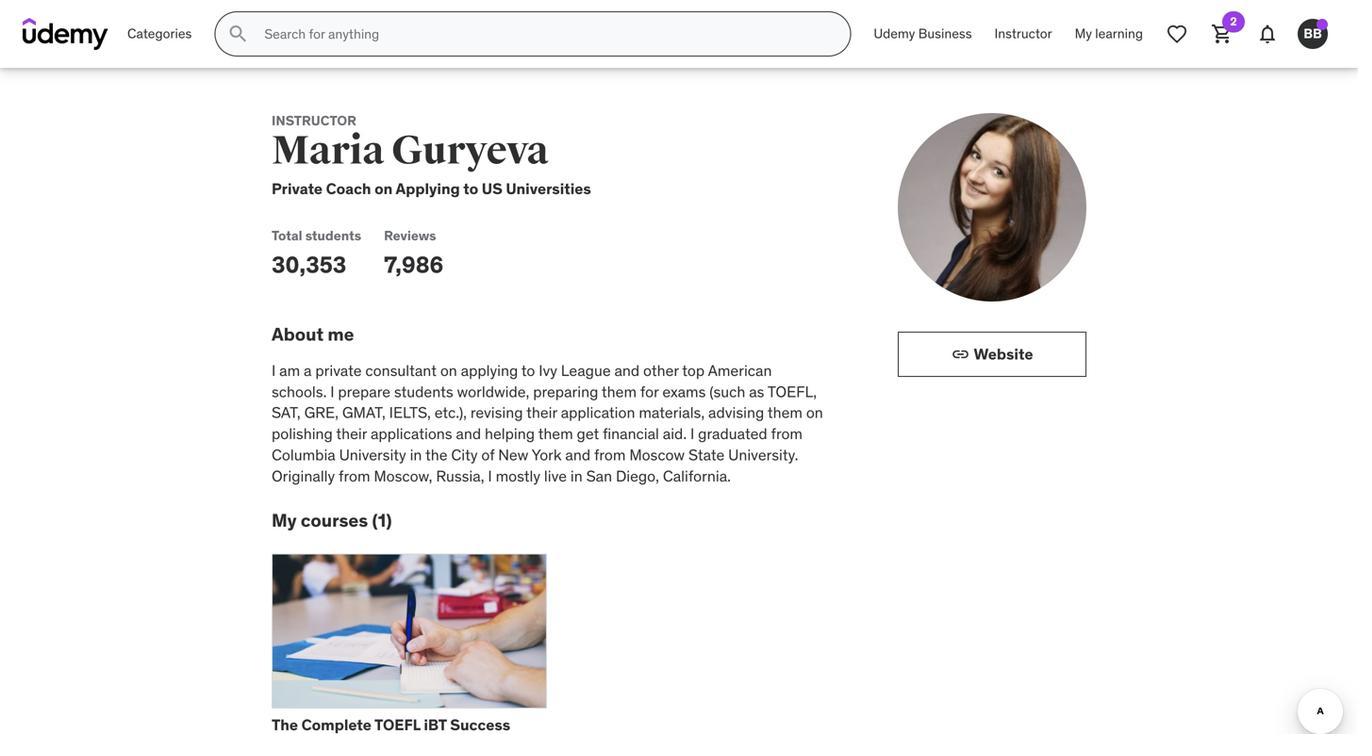 Task type: vqa. For each thing, say whether or not it's contained in the screenshot.
the on inside i am a private consultant on applying to ivy league and other top american schools. i prepare students worldwide, preparing them for exams (such as toefl, sat, gre, gmat, ielts, etc.), revising their application materials, advising them on polishing their applications and helping them get financial aid. i graduated from columbia university in the city of new york and from moscow state university. originally from moscow, russia, i mostly live in san diego, california.
yes



Task type: describe. For each thing, give the bounding box(es) containing it.
guryeva
[[391, 126, 549, 175]]

city
[[451, 446, 478, 465]]

0 horizontal spatial in
[[410, 446, 422, 465]]

learning
[[1095, 25, 1143, 42]]

application
[[561, 403, 635, 423]]

live
[[544, 467, 567, 486]]

graduated
[[698, 425, 767, 444]]

instructor for instructor
[[995, 25, 1052, 42]]

website
[[974, 345, 1033, 364]]

1 horizontal spatial i
[[488, 467, 492, 486]]

helping
[[485, 425, 535, 444]]

about me
[[272, 323, 354, 346]]

originally
[[272, 467, 335, 486]]

reviews
[[384, 227, 436, 244]]

schools. i
[[272, 382, 334, 402]]

polishing
[[272, 425, 333, 444]]

for exams
[[640, 382, 706, 402]]

university.
[[728, 446, 798, 465]]

2
[[1230, 14, 1237, 29]]

categories button
[[116, 11, 203, 57]]

toefl,
[[768, 382, 817, 402]]

private
[[272, 179, 323, 198]]

bb
[[1304, 25, 1322, 42]]

universities
[[506, 179, 591, 198]]

new
[[498, 446, 528, 465]]

preparing
[[533, 382, 598, 402]]

maria guryeva image
[[898, 113, 1087, 302]]

udemy business
[[874, 25, 972, 42]]

Search for anything text field
[[261, 18, 828, 50]]

the
[[425, 446, 448, 465]]

7,986
[[384, 251, 444, 279]]

instructor maria guryeva private coach on applying to us universities
[[272, 112, 591, 198]]

instructor link
[[983, 11, 1064, 57]]

private
[[315, 361, 362, 380]]

categories
[[127, 25, 192, 42]]

of
[[481, 446, 495, 465]]

consultant on
[[365, 361, 457, 380]]

coach
[[326, 179, 371, 198]]

0 vertical spatial from
[[771, 425, 803, 444]]

0 horizontal spatial i
[[272, 361, 276, 380]]

on inside i am a private consultant on applying to ivy league and other top american schools. i prepare students worldwide, preparing them for exams (such as toefl, sat, gre, gmat, ielts, etc.), revising their application materials, advising them on polishing their applications and helping them get financial aid. i graduated from columbia university in the city of new york and from moscow state university. originally from moscow, russia, i mostly live in san diego, california.
[[806, 403, 823, 423]]

my learning link
[[1064, 11, 1155, 57]]

udemy
[[874, 25, 915, 42]]

i am a private consultant on applying to ivy league and other top american schools. i prepare students worldwide, preparing them for exams (such as toefl, sat, gre, gmat, ielts, etc.), revising their application materials, advising them on polishing their applications and helping them get financial aid. i graduated from columbia university in the city of new york and from moscow state university. originally from moscow, russia, i mostly live in san diego, california.
[[272, 361, 823, 486]]

30,353
[[272, 251, 346, 279]]

league
[[561, 361, 611, 380]]

udemy business link
[[862, 11, 983, 57]]

submit search image
[[227, 23, 249, 45]]

2 horizontal spatial and
[[615, 361, 640, 380]]

prepare
[[338, 382, 391, 402]]

(such
[[710, 382, 746, 402]]

2 link
[[1200, 11, 1245, 57]]

etc.),
[[435, 403, 467, 423]]

diego,
[[616, 467, 659, 486]]

russia,
[[436, 467, 484, 486]]

instructor for instructor maria guryeva private coach on applying to us universities
[[272, 112, 356, 129]]

california.
[[663, 467, 731, 486]]

1 horizontal spatial and
[[565, 446, 591, 465]]

1 vertical spatial them
[[538, 425, 573, 444]]

(1)
[[372, 509, 392, 532]]

as
[[749, 382, 764, 402]]

ivy
[[539, 361, 557, 380]]

0 horizontal spatial from
[[339, 467, 370, 486]]



Task type: locate. For each thing, give the bounding box(es) containing it.
my left learning
[[1075, 25, 1092, 42]]

1 horizontal spatial their
[[526, 403, 557, 423]]

0 vertical spatial my
[[1075, 25, 1092, 42]]

applications
[[371, 425, 452, 444]]

my for my courses (1)
[[272, 509, 297, 532]]

and
[[615, 361, 640, 380], [456, 425, 481, 444], [565, 446, 591, 465]]

i left am a
[[272, 361, 276, 380]]

1 vertical spatial students
[[394, 382, 453, 402]]

reviews 7,986
[[384, 227, 444, 279]]

website link
[[898, 332, 1087, 377]]

revising
[[471, 403, 523, 423]]

my for my learning
[[1075, 25, 1092, 42]]

state
[[689, 446, 725, 465]]

them
[[602, 382, 637, 402], [538, 425, 573, 444]]

their
[[526, 403, 557, 423], [336, 425, 367, 444]]

aid.
[[663, 425, 687, 444]]

columbia
[[272, 446, 336, 465]]

my
[[1075, 25, 1092, 42], [272, 509, 297, 532]]

gre,
[[304, 403, 339, 423]]

other
[[643, 361, 679, 380]]

sat,
[[272, 403, 301, 423]]

2 horizontal spatial i
[[690, 425, 695, 444]]

materials, advising them
[[639, 403, 803, 423]]

0 vertical spatial instructor
[[995, 25, 1052, 42]]

them up application
[[602, 382, 637, 402]]

applying
[[396, 179, 460, 198]]

1 vertical spatial instructor
[[272, 112, 356, 129]]

moscow,
[[374, 467, 432, 486]]

1 vertical spatial to
[[521, 361, 535, 380]]

to left the us
[[463, 179, 478, 198]]

0 horizontal spatial their
[[336, 425, 367, 444]]

am a
[[279, 361, 312, 380]]

mostly
[[496, 467, 541, 486]]

york
[[532, 446, 562, 465]]

0 vertical spatial and
[[615, 361, 640, 380]]

instructor
[[995, 25, 1052, 42], [272, 112, 356, 129]]

2 vertical spatial and
[[565, 446, 591, 465]]

0 vertical spatial them
[[602, 382, 637, 402]]

and left other
[[615, 361, 640, 380]]

i down of
[[488, 467, 492, 486]]

i right aid.
[[690, 425, 695, 444]]

gmat,
[[342, 403, 386, 423]]

students down consultant on
[[394, 382, 453, 402]]

my learning
[[1075, 25, 1143, 42]]

on down toefl,
[[806, 403, 823, 423]]

american
[[708, 361, 772, 380]]

0 horizontal spatial on
[[375, 179, 393, 198]]

san
[[586, 467, 612, 486]]

0 vertical spatial students
[[305, 227, 361, 244]]

on
[[375, 179, 393, 198], [806, 403, 823, 423]]

1 horizontal spatial to
[[521, 361, 535, 380]]

shopping cart with 2 items image
[[1211, 23, 1234, 45]]

their down gmat,
[[336, 425, 367, 444]]

students up the 30,353
[[305, 227, 361, 244]]

1 vertical spatial my
[[272, 509, 297, 532]]

business
[[919, 25, 972, 42]]

1 horizontal spatial in
[[571, 467, 583, 486]]

from up 'san'
[[594, 446, 626, 465]]

0 horizontal spatial to
[[463, 179, 478, 198]]

0 horizontal spatial them
[[538, 425, 573, 444]]

0 horizontal spatial students
[[305, 227, 361, 244]]

them up york
[[538, 425, 573, 444]]

instructor right business
[[995, 25, 1052, 42]]

wishlist image
[[1166, 23, 1189, 45]]

their down preparing
[[526, 403, 557, 423]]

me
[[328, 323, 354, 346]]

in right live
[[571, 467, 583, 486]]

1 vertical spatial and
[[456, 425, 481, 444]]

worldwide,
[[457, 382, 530, 402]]

1 horizontal spatial from
[[594, 446, 626, 465]]

1 horizontal spatial students
[[394, 382, 453, 402]]

my courses (1)
[[272, 509, 392, 532]]

1 horizontal spatial instructor
[[995, 25, 1052, 42]]

1 vertical spatial their
[[336, 425, 367, 444]]

ielts,
[[389, 403, 431, 423]]

total
[[272, 227, 302, 244]]

us
[[482, 179, 503, 198]]

0 vertical spatial on
[[375, 179, 393, 198]]

to inside i am a private consultant on applying to ivy league and other top american schools. i prepare students worldwide, preparing them for exams (such as toefl, sat, gre, gmat, ielts, etc.), revising their application materials, advising them on polishing their applications and helping them get financial aid. i graduated from columbia university in the city of new york and from moscow state university. originally from moscow, russia, i mostly live in san diego, california.
[[521, 361, 535, 380]]

you have alerts image
[[1317, 19, 1328, 30]]

1 horizontal spatial them
[[602, 382, 637, 402]]

small image
[[951, 345, 970, 364]]

from
[[771, 425, 803, 444], [594, 446, 626, 465], [339, 467, 370, 486]]

maria
[[272, 126, 384, 175]]

0 vertical spatial in
[[410, 446, 422, 465]]

1 vertical spatial in
[[571, 467, 583, 486]]

moscow
[[629, 446, 685, 465]]

students inside i am a private consultant on applying to ivy league and other top american schools. i prepare students worldwide, preparing them for exams (such as toefl, sat, gre, gmat, ielts, etc.), revising their application materials, advising them on polishing their applications and helping them get financial aid. i graduated from columbia university in the city of new york and from moscow state university. originally from moscow, russia, i mostly live in san diego, california.
[[394, 382, 453, 402]]

1 vertical spatial on
[[806, 403, 823, 423]]

about
[[272, 323, 324, 346]]

2 horizontal spatial from
[[771, 425, 803, 444]]

2 vertical spatial i
[[488, 467, 492, 486]]

top
[[682, 361, 705, 380]]

students inside total students 30,353
[[305, 227, 361, 244]]

and down get
[[565, 446, 591, 465]]

to left ivy
[[521, 361, 535, 380]]

0 vertical spatial to
[[463, 179, 478, 198]]

in
[[410, 446, 422, 465], [571, 467, 583, 486]]

0 horizontal spatial instructor
[[272, 112, 356, 129]]

from up university.
[[771, 425, 803, 444]]

to inside instructor maria guryeva private coach on applying to us universities
[[463, 179, 478, 198]]

0 horizontal spatial my
[[272, 509, 297, 532]]

in left the
[[410, 446, 422, 465]]

0 horizontal spatial and
[[456, 425, 481, 444]]

notifications image
[[1256, 23, 1279, 45]]

instructor up private at the top of page
[[272, 112, 356, 129]]

financial
[[603, 425, 659, 444]]

to
[[463, 179, 478, 198], [521, 361, 535, 380]]

i
[[272, 361, 276, 380], [690, 425, 695, 444], [488, 467, 492, 486]]

1 horizontal spatial on
[[806, 403, 823, 423]]

on inside instructor maria guryeva private coach on applying to us universities
[[375, 179, 393, 198]]

from down university
[[339, 467, 370, 486]]

and up city
[[456, 425, 481, 444]]

1 vertical spatial from
[[594, 446, 626, 465]]

students
[[305, 227, 361, 244], [394, 382, 453, 402]]

get
[[577, 425, 599, 444]]

0 vertical spatial i
[[272, 361, 276, 380]]

1 vertical spatial i
[[690, 425, 695, 444]]

2 vertical spatial from
[[339, 467, 370, 486]]

my down originally
[[272, 509, 297, 532]]

0 vertical spatial their
[[526, 403, 557, 423]]

courses
[[301, 509, 368, 532]]

total students 30,353
[[272, 227, 361, 279]]

1 horizontal spatial my
[[1075, 25, 1092, 42]]

bb link
[[1290, 11, 1336, 57]]

applying
[[461, 361, 518, 380]]

instructor inside instructor maria guryeva private coach on applying to us universities
[[272, 112, 356, 129]]

udemy image
[[23, 18, 108, 50]]

on right coach
[[375, 179, 393, 198]]

university
[[339, 446, 406, 465]]



